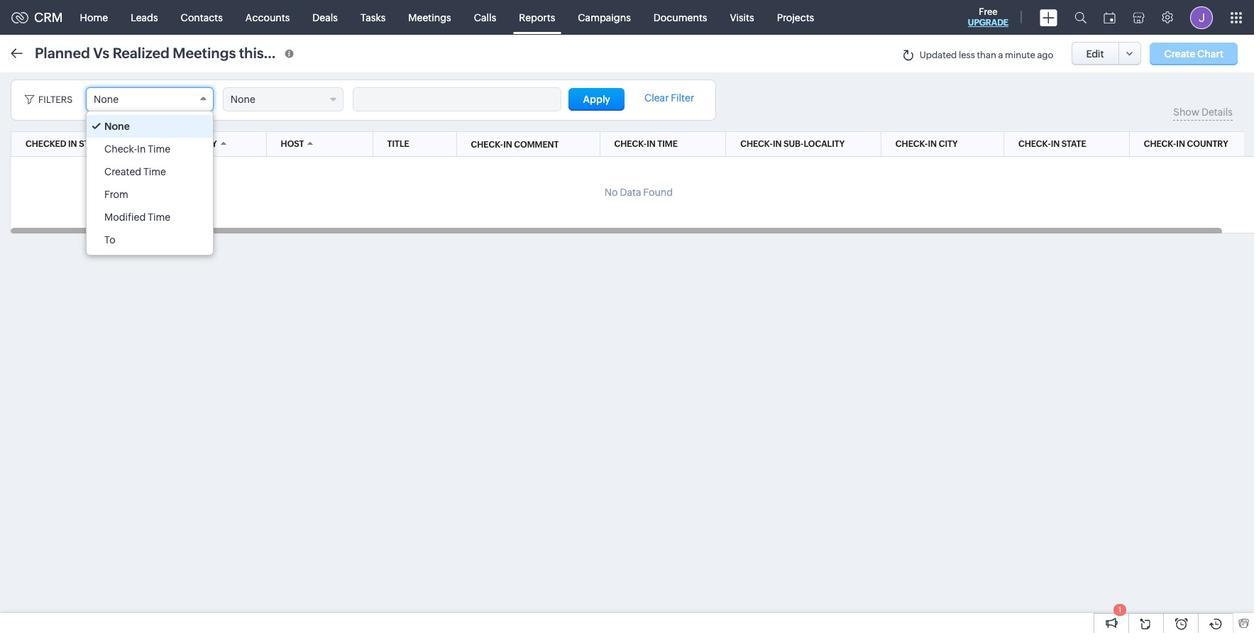 Task type: vqa. For each thing, say whether or not it's contained in the screenshot.
the "Check-In State"
yes



Task type: describe. For each thing, give the bounding box(es) containing it.
from
[[104, 189, 128, 200]]

updated less than a minute ago
[[920, 50, 1054, 60]]

campaigns link
[[567, 0, 642, 34]]

list box containing none
[[87, 111, 213, 255]]

checked in status
[[26, 139, 110, 149]]

than
[[977, 50, 996, 60]]

ago
[[1037, 50, 1054, 60]]

create chart button
[[1150, 42, 1238, 65]]

modified
[[104, 211, 146, 223]]

upgrade
[[968, 18, 1009, 28]]

check- left 'by'
[[163, 139, 195, 149]]

campaigns
[[578, 12, 631, 23]]

sub-
[[784, 139, 804, 149]]

in left city
[[928, 139, 937, 149]]

time down "clear filter"
[[657, 139, 678, 149]]

in left state
[[1051, 139, 1060, 149]]

planned vs realized meetings this month
[[35, 44, 311, 61]]

crm link
[[11, 10, 63, 25]]

contacts link
[[169, 0, 234, 34]]

status
[[79, 139, 110, 149]]

check-in sub-locality
[[740, 139, 845, 149]]

documents link
[[642, 0, 719, 34]]

none option
[[87, 115, 213, 138]]

check- left the country
[[1144, 139, 1176, 149]]

create
[[1164, 48, 1195, 59]]

realized
[[113, 44, 170, 61]]

in left status
[[68, 139, 77, 149]]

filter
[[671, 92, 694, 104]]

planned
[[35, 44, 90, 61]]

reports
[[519, 12, 555, 23]]

check-in time inside option
[[104, 143, 170, 155]]

check- up data
[[614, 139, 647, 149]]

created
[[104, 166, 141, 177]]

leads
[[131, 12, 158, 23]]

0 vertical spatial meetings
[[408, 12, 451, 23]]

none inside none field
[[94, 94, 119, 105]]

check-in by
[[163, 139, 217, 149]]

state
[[1062, 139, 1086, 149]]

crm
[[34, 10, 63, 25]]

visits
[[730, 12, 754, 23]]

no data found
[[605, 187, 673, 198]]

1 horizontal spatial check-in time
[[614, 139, 678, 149]]

time down check-in time option
[[143, 166, 166, 177]]

edit button
[[1071, 42, 1119, 65]]

reports link
[[508, 0, 567, 34]]

time up created time option
[[148, 143, 170, 155]]

projects link
[[766, 0, 826, 34]]

no
[[605, 187, 618, 198]]

free
[[979, 6, 998, 17]]

check- inside check-in time option
[[104, 143, 137, 155]]

modified time option
[[87, 206, 213, 229]]

apply
[[583, 94, 610, 105]]

edit
[[1086, 48, 1104, 59]]

check- left comment
[[471, 139, 503, 149]]

clear
[[644, 92, 669, 104]]

data
[[620, 187, 641, 198]]

a
[[998, 50, 1003, 60]]

created time
[[104, 166, 166, 177]]

free upgrade
[[968, 6, 1009, 28]]

by
[[206, 139, 217, 149]]

in left 'by'
[[195, 139, 204, 149]]



Task type: locate. For each thing, give the bounding box(es) containing it.
check-
[[163, 139, 195, 149], [614, 139, 647, 149], [740, 139, 773, 149], [896, 139, 928, 149], [1018, 139, 1051, 149], [1144, 139, 1176, 149], [471, 139, 503, 149], [104, 143, 137, 155]]

documents
[[654, 12, 707, 23]]

city
[[939, 139, 958, 149]]

from option
[[87, 183, 213, 206]]

minute
[[1005, 50, 1035, 60]]

accounts link
[[234, 0, 301, 34]]

title
[[387, 139, 409, 149]]

tasks link
[[349, 0, 397, 34]]

check- up created
[[104, 143, 137, 155]]

leads link
[[119, 0, 169, 34]]

deals link
[[301, 0, 349, 34]]

none
[[94, 94, 119, 105], [104, 121, 130, 132]]

meetings
[[408, 12, 451, 23], [173, 44, 236, 61]]

comment
[[514, 139, 559, 149]]

accounts
[[245, 12, 290, 23]]

projects
[[777, 12, 814, 23]]

chart
[[1197, 48, 1224, 59]]

check- left sub-
[[740, 139, 773, 149]]

calls
[[474, 12, 496, 23]]

time inside option
[[148, 211, 170, 223]]

updated
[[920, 50, 957, 60]]

check-in time up created time
[[104, 143, 170, 155]]

check-in comment
[[471, 139, 559, 149]]

tasks
[[360, 12, 386, 23]]

check- left state
[[1018, 139, 1051, 149]]

check-in time option
[[87, 138, 213, 160]]

check-in city
[[896, 139, 958, 149]]

deals
[[313, 12, 338, 23]]

meetings down contacts link
[[173, 44, 236, 61]]

to option
[[87, 229, 213, 251]]

home link
[[69, 0, 119, 34]]

none inside option
[[104, 121, 130, 132]]

modified time
[[104, 211, 170, 223]]

list box
[[87, 111, 213, 255]]

host
[[281, 139, 304, 149]]

contacts
[[181, 12, 223, 23]]

in left comment
[[503, 139, 512, 149]]

0 horizontal spatial check-in time
[[104, 143, 170, 155]]

country
[[1187, 139, 1228, 149]]

home
[[80, 12, 108, 23]]

None text field
[[353, 88, 560, 111]]

to
[[104, 234, 116, 246]]

visits link
[[719, 0, 766, 34]]

0 vertical spatial none
[[94, 94, 119, 105]]

meetings link
[[397, 0, 463, 34]]

check-in state
[[1018, 139, 1086, 149]]

less
[[959, 50, 975, 60]]

logo image
[[11, 12, 28, 23]]

clear filter
[[644, 92, 694, 104]]

time down from option
[[148, 211, 170, 223]]

vs
[[93, 44, 109, 61]]

in up created time
[[137, 143, 146, 155]]

in down 'clear'
[[647, 139, 656, 149]]

locality
[[804, 139, 845, 149]]

check- left city
[[896, 139, 928, 149]]

1 vertical spatial meetings
[[173, 44, 236, 61]]

filters
[[38, 94, 73, 105]]

check-in time down 'clear'
[[614, 139, 678, 149]]

in
[[68, 139, 77, 149], [195, 139, 204, 149], [647, 139, 656, 149], [773, 139, 782, 149], [928, 139, 937, 149], [1051, 139, 1060, 149], [1176, 139, 1185, 149], [503, 139, 512, 149], [137, 143, 146, 155]]

in left sub-
[[773, 139, 782, 149]]

in inside check-in time option
[[137, 143, 146, 155]]

time
[[657, 139, 678, 149], [148, 143, 170, 155], [143, 166, 166, 177], [148, 211, 170, 223]]

month
[[267, 44, 311, 61]]

created time option
[[87, 160, 213, 183]]

create chart
[[1164, 48, 1224, 59]]

meetings left calls
[[408, 12, 451, 23]]

0 horizontal spatial meetings
[[173, 44, 236, 61]]

1 horizontal spatial meetings
[[408, 12, 451, 23]]

checked
[[26, 139, 66, 149]]

in left the country
[[1176, 139, 1185, 149]]

apply button
[[569, 88, 624, 111]]

check-in country
[[1144, 139, 1228, 149]]

None field
[[86, 87, 214, 111]]

this
[[239, 44, 264, 61]]

1 vertical spatial none
[[104, 121, 130, 132]]

check-in time
[[614, 139, 678, 149], [104, 143, 170, 155]]

found
[[643, 187, 673, 198]]

calls link
[[463, 0, 508, 34]]



